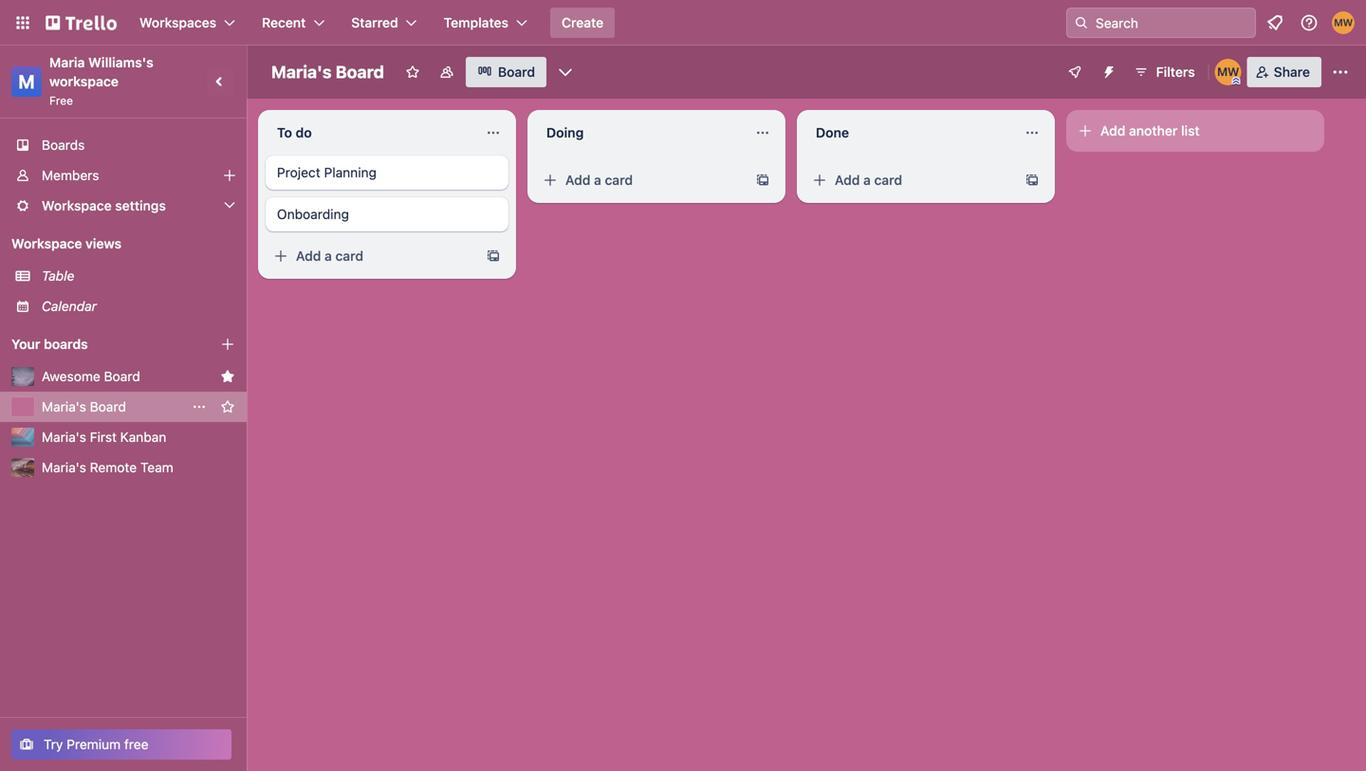 Task type: vqa. For each thing, say whether or not it's contained in the screenshot.
FeedbackRig
no



Task type: locate. For each thing, give the bounding box(es) containing it.
Board name text field
[[262, 57, 394, 87]]

a down onboarding
[[325, 248, 332, 264]]

maria's inside 'link'
[[42, 399, 86, 415]]

add a card down onboarding
[[296, 248, 363, 264]]

board inside text box
[[336, 62, 384, 82]]

0 vertical spatial workspace
[[42, 198, 112, 213]]

board link
[[466, 57, 547, 87]]

0 horizontal spatial maria williams (mariawilliams94) image
[[1215, 59, 1242, 85]]

a
[[594, 172, 601, 188], [863, 172, 871, 188], [325, 248, 332, 264]]

2 horizontal spatial card
[[874, 172, 902, 188]]

project planning
[[277, 165, 377, 180]]

1 horizontal spatial maria williams (mariawilliams94) image
[[1332, 11, 1355, 34]]

workspace up table
[[11, 236, 82, 251]]

calendar
[[42, 298, 97, 314]]

add down doing
[[565, 172, 591, 188]]

premium
[[67, 737, 121, 752]]

card down done text field
[[874, 172, 902, 188]]

maria williams (mariawilliams94) image
[[1332, 11, 1355, 34], [1215, 59, 1242, 85]]

add a card button
[[535, 165, 748, 195], [804, 165, 1017, 195], [266, 241, 478, 271]]

first
[[90, 429, 117, 445]]

board
[[336, 62, 384, 82], [498, 64, 535, 80], [104, 369, 140, 384], [90, 399, 126, 415]]

1 vertical spatial workspace
[[11, 236, 82, 251]]

table
[[42, 268, 74, 284]]

2 horizontal spatial a
[[863, 172, 871, 188]]

maria's down recent popup button at top
[[271, 62, 332, 82]]

workspace for workspace views
[[11, 236, 82, 251]]

a for done
[[863, 172, 871, 188]]

card for done
[[874, 172, 902, 188]]

add another list button
[[1066, 110, 1324, 152]]

workspace down members at the top left
[[42, 198, 112, 213]]

1 horizontal spatial add a card button
[[535, 165, 748, 195]]

maria's board
[[271, 62, 384, 82], [42, 399, 126, 415]]

search image
[[1074, 15, 1089, 30]]

maria's first kanban
[[42, 429, 166, 445]]

workspace
[[42, 198, 112, 213], [11, 236, 82, 251]]

0 horizontal spatial create from template… image
[[486, 249, 501, 264]]

1 horizontal spatial a
[[594, 172, 601, 188]]

maria's first kanban link
[[42, 428, 235, 447]]

workspace inside dropdown button
[[42, 198, 112, 213]]

maria williams (mariawilliams94) image right filters on the right of the page
[[1215, 59, 1242, 85]]

onboarding
[[277, 206, 349, 222]]

To do text field
[[266, 118, 474, 148]]

templates
[[444, 15, 509, 30]]

1 horizontal spatial maria's board
[[271, 62, 384, 82]]

create button
[[550, 8, 615, 38]]

free
[[49, 94, 73, 107]]

0 notifications image
[[1264, 11, 1286, 34]]

boards
[[44, 336, 88, 352]]

add for the left add a card button
[[296, 248, 321, 264]]

maria's down awesome
[[42, 399, 86, 415]]

0 vertical spatial maria's board
[[271, 62, 384, 82]]

0 horizontal spatial add a card button
[[266, 241, 478, 271]]

maria's inside "link"
[[42, 429, 86, 445]]

add a card down doing
[[565, 172, 633, 188]]

maria's board down the awesome board
[[42, 399, 126, 415]]

this member is an admin of this board. image
[[1232, 77, 1241, 85]]

0 horizontal spatial a
[[325, 248, 332, 264]]

Done text field
[[804, 118, 1013, 148]]

awesome board link
[[42, 367, 213, 386]]

list
[[1181, 123, 1200, 139]]

customize views image
[[556, 63, 575, 82]]

0 vertical spatial maria williams (mariawilliams94) image
[[1332, 11, 1355, 34]]

add a card down 'done'
[[835, 172, 902, 188]]

board up maria's first kanban
[[90, 399, 126, 415]]

1 vertical spatial create from template… image
[[486, 249, 501, 264]]

card down onboarding
[[335, 248, 363, 264]]

a down done text field
[[863, 172, 871, 188]]

maria's for maria's first kanban "link"
[[42, 429, 86, 445]]

card for doing
[[605, 172, 633, 188]]

add left the "another"
[[1100, 123, 1126, 139]]

maria's left remote
[[42, 460, 86, 475]]

add down onboarding
[[296, 248, 321, 264]]

add a card button down onboarding link
[[266, 241, 478, 271]]

add down 'done'
[[835, 172, 860, 188]]

create from template… image for the left add a card button
[[486, 249, 501, 264]]

1 vertical spatial maria's board
[[42, 399, 126, 415]]

your boards
[[11, 336, 88, 352]]

star icon image
[[220, 399, 235, 415]]

onboarding link
[[277, 205, 497, 224]]

maria's remote team
[[42, 460, 173, 475]]

maria's
[[271, 62, 332, 82], [42, 399, 86, 415], [42, 429, 86, 445], [42, 460, 86, 475]]

maria's left the 'first'
[[42, 429, 86, 445]]

card down doing text box
[[605, 172, 633, 188]]

settings
[[115, 198, 166, 213]]

add
[[1100, 123, 1126, 139], [565, 172, 591, 188], [835, 172, 860, 188], [296, 248, 321, 264]]

another
[[1129, 123, 1178, 139]]

1 horizontal spatial card
[[605, 172, 633, 188]]

add a card button down done text field
[[804, 165, 1017, 195]]

workspace visible image
[[439, 65, 454, 80]]

2 horizontal spatial add a card
[[835, 172, 902, 188]]

0 horizontal spatial maria's board
[[42, 399, 126, 415]]

starred
[[351, 15, 398, 30]]

filters
[[1156, 64, 1195, 80]]

done
[[816, 125, 849, 140]]

1 horizontal spatial add a card
[[565, 172, 633, 188]]

try
[[44, 737, 63, 752]]

show menu image
[[1331, 63, 1350, 82]]

board down starred
[[336, 62, 384, 82]]

maria williams (mariawilliams94) image right "open information menu" 'icon' in the top of the page
[[1332, 11, 1355, 34]]

power ups image
[[1067, 65, 1082, 80]]

1 vertical spatial maria williams (mariawilliams94) image
[[1215, 59, 1242, 85]]

2 horizontal spatial add a card button
[[804, 165, 1017, 195]]

a down doing text box
[[594, 172, 601, 188]]

card
[[605, 172, 633, 188], [874, 172, 902, 188], [335, 248, 363, 264]]

create
[[562, 15, 604, 30]]

0 vertical spatial create from template… image
[[1025, 173, 1040, 188]]

maria's remote team link
[[42, 458, 235, 477]]

project
[[277, 165, 320, 180]]

1 horizontal spatial create from template… image
[[1025, 173, 1040, 188]]

automation image
[[1094, 57, 1120, 83]]

maria's board down recent popup button at top
[[271, 62, 384, 82]]

board up maria's board 'link'
[[104, 369, 140, 384]]

maria
[[49, 55, 85, 70]]

create from template… image
[[1025, 173, 1040, 188], [486, 249, 501, 264]]

share
[[1274, 64, 1310, 80]]

add a card for doing
[[565, 172, 633, 188]]

kanban
[[120, 429, 166, 445]]

williams's
[[88, 55, 153, 70]]

add a card button down doing text box
[[535, 165, 748, 195]]

back to home image
[[46, 8, 117, 38]]

add a card
[[565, 172, 633, 188], [835, 172, 902, 188], [296, 248, 363, 264]]



Task type: describe. For each thing, give the bounding box(es) containing it.
add for "add another list" button
[[1100, 123, 1126, 139]]

maria williams's workspace free
[[49, 55, 157, 107]]

board actions menu image
[[192, 399, 207, 415]]

m link
[[11, 66, 42, 97]]

star or unstar board image
[[405, 65, 420, 80]]

maria's for maria's board 'link'
[[42, 399, 86, 415]]

0 horizontal spatial add a card
[[296, 248, 363, 264]]

add board image
[[220, 337, 235, 352]]

recent button
[[250, 8, 336, 38]]

Search field
[[1089, 9, 1255, 37]]

workspace settings
[[42, 198, 166, 213]]

maria's for maria's remote team link
[[42, 460, 86, 475]]

views
[[85, 236, 121, 251]]

workspaces
[[139, 15, 216, 30]]

workspace settings button
[[0, 191, 247, 221]]

create from template… image for done's add a card button
[[1025, 173, 1040, 188]]

boards
[[42, 137, 85, 153]]

Doing text field
[[535, 118, 744, 148]]

doing
[[546, 125, 584, 140]]

workspace for workspace settings
[[42, 198, 112, 213]]

to do
[[277, 125, 312, 140]]

add a card button for done
[[804, 165, 1017, 195]]

workspace
[[49, 74, 119, 89]]

your
[[11, 336, 40, 352]]

share button
[[1247, 57, 1321, 87]]

table link
[[42, 267, 235, 286]]

filters button
[[1128, 57, 1201, 87]]

starred icon image
[[220, 369, 235, 384]]

free
[[124, 737, 148, 752]]

planning
[[324, 165, 377, 180]]

calendar link
[[42, 297, 235, 316]]

to
[[277, 125, 292, 140]]

boards link
[[0, 130, 247, 160]]

add a card button for doing
[[535, 165, 748, 195]]

members link
[[0, 160, 247, 191]]

members
[[42, 167, 99, 183]]

primary element
[[0, 0, 1366, 46]]

board inside 'link'
[[90, 399, 126, 415]]

board left customize views icon
[[498, 64, 535, 80]]

try premium free
[[44, 737, 148, 752]]

maria's board inside 'link'
[[42, 399, 126, 415]]

m
[[18, 70, 35, 92]]

workspaces button
[[128, 8, 247, 38]]

workspace navigation collapse icon image
[[207, 68, 233, 95]]

team
[[140, 460, 173, 475]]

0 horizontal spatial card
[[335, 248, 363, 264]]

recent
[[262, 15, 306, 30]]

maria williams's workspace link
[[49, 55, 157, 89]]

add a card for done
[[835, 172, 902, 188]]

maria's board inside text box
[[271, 62, 384, 82]]

create from template… image
[[755, 173, 770, 188]]

a for doing
[[594, 172, 601, 188]]

your boards with 4 items element
[[11, 333, 192, 356]]

remote
[[90, 460, 137, 475]]

awesome board
[[42, 369, 140, 384]]

project planning link
[[277, 163, 497, 182]]

add another list
[[1100, 123, 1200, 139]]

maria's inside text box
[[271, 62, 332, 82]]

starred button
[[340, 8, 429, 38]]

open information menu image
[[1300, 13, 1319, 32]]

add for done's add a card button
[[835, 172, 860, 188]]

add for doing's add a card button
[[565, 172, 591, 188]]

try premium free button
[[11, 730, 231, 760]]

awesome
[[42, 369, 100, 384]]

workspace views
[[11, 236, 121, 251]]

templates button
[[432, 8, 539, 38]]

maria's board link
[[42, 397, 182, 416]]

do
[[296, 125, 312, 140]]



